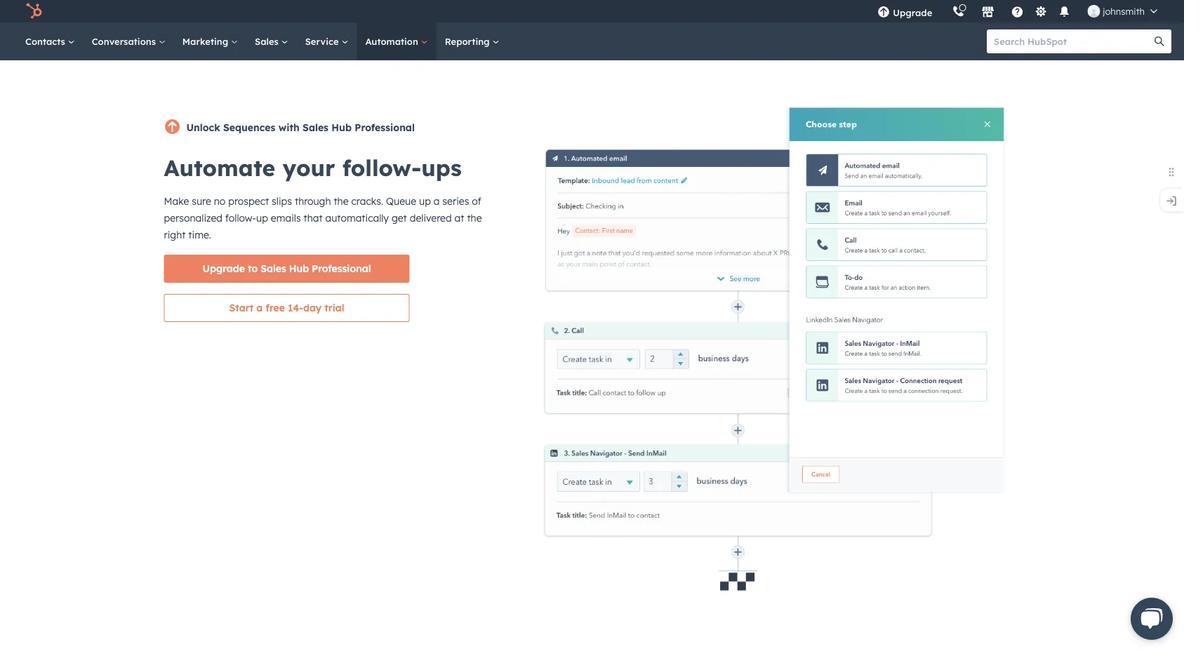 Task type: locate. For each thing, give the bounding box(es) containing it.
marketing
[[182, 35, 231, 47]]

automate
[[164, 154, 275, 182]]

help image
[[1011, 6, 1024, 19]]

0 vertical spatial hub
[[332, 121, 352, 134]]

start a free 14-day trial button
[[164, 294, 410, 322]]

automation link
[[357, 22, 437, 60]]

hubspot image
[[25, 3, 42, 20]]

the right at
[[467, 212, 482, 224]]

1 vertical spatial a
[[257, 302, 263, 314]]

up up the delivered
[[419, 195, 431, 207]]

hub up automate your follow-ups
[[332, 121, 352, 134]]

upgrade right upgrade icon
[[893, 7, 933, 18]]

sales left service on the top
[[255, 35, 281, 47]]

a up the delivered
[[434, 195, 440, 207]]

follow- inside make sure no prospect slips through the cracks. queue up a series of personalized follow-up emails that automatically get delivered at the right time.
[[225, 212, 256, 224]]

sure
[[192, 195, 211, 207]]

calling icon button
[[947, 2, 971, 21]]

up
[[419, 195, 431, 207], [256, 212, 268, 224]]

search button
[[1148, 29, 1172, 53]]

reporting link
[[437, 22, 508, 60]]

14-
[[288, 302, 303, 314]]

1 horizontal spatial a
[[434, 195, 440, 207]]

upgrade
[[893, 7, 933, 18], [203, 263, 245, 275]]

menu
[[868, 0, 1168, 22]]

with
[[279, 121, 300, 134]]

0 vertical spatial the
[[334, 195, 349, 207]]

calling icon image
[[952, 5, 965, 18]]

upgrade image
[[878, 6, 890, 19]]

marketplaces image
[[982, 6, 994, 19]]

start
[[229, 302, 254, 314]]

the up automatically
[[334, 195, 349, 207]]

a
[[434, 195, 440, 207], [257, 302, 263, 314]]

no
[[214, 195, 226, 207]]

1 vertical spatial hub
[[289, 263, 309, 275]]

1 horizontal spatial up
[[419, 195, 431, 207]]

hub up 14-
[[289, 263, 309, 275]]

ups
[[422, 154, 462, 182]]

0 vertical spatial sales
[[255, 35, 281, 47]]

0 vertical spatial upgrade
[[893, 7, 933, 18]]

free
[[266, 302, 285, 314]]

follow-
[[343, 154, 422, 182], [225, 212, 256, 224]]

1 horizontal spatial follow-
[[343, 154, 422, 182]]

your
[[283, 154, 335, 182]]

upgrade left to
[[203, 263, 245, 275]]

a left free
[[257, 302, 263, 314]]

0 horizontal spatial up
[[256, 212, 268, 224]]

upgrade for upgrade to sales hub professional
[[203, 263, 245, 275]]

0 vertical spatial up
[[419, 195, 431, 207]]

1 vertical spatial upgrade
[[203, 263, 245, 275]]

sales right with
[[303, 121, 329, 134]]

johnsmith
[[1103, 5, 1145, 17]]

slips
[[272, 195, 292, 207]]

notifications button
[[1053, 0, 1077, 22]]

0 horizontal spatial hub
[[289, 263, 309, 275]]

unlock
[[186, 121, 220, 134]]

upgrade for upgrade
[[893, 7, 933, 18]]

1 vertical spatial professional
[[312, 263, 371, 275]]

johnsmith button
[[1079, 0, 1166, 22]]

0 vertical spatial a
[[434, 195, 440, 207]]

0 horizontal spatial a
[[257, 302, 263, 314]]

1 vertical spatial the
[[467, 212, 482, 224]]

0 horizontal spatial the
[[334, 195, 349, 207]]

prospect
[[228, 195, 269, 207]]

0 vertical spatial follow-
[[343, 154, 422, 182]]

sales link
[[246, 22, 297, 60]]

sales right to
[[261, 263, 286, 275]]

to
[[248, 263, 258, 275]]

chat widget region
[[1109, 584, 1185, 652]]

0 horizontal spatial upgrade
[[203, 263, 245, 275]]

notifications image
[[1058, 6, 1071, 19]]

follow- up cracks.
[[343, 154, 422, 182]]

the
[[334, 195, 349, 207], [467, 212, 482, 224]]

day
[[303, 302, 322, 314]]

1 horizontal spatial the
[[467, 212, 482, 224]]

conversations link
[[83, 22, 174, 60]]

get
[[392, 212, 407, 224]]

of
[[472, 195, 482, 207]]

john smith image
[[1088, 5, 1101, 18]]

1 horizontal spatial hub
[[332, 121, 352, 134]]

0 horizontal spatial follow-
[[225, 212, 256, 224]]

menu item
[[943, 0, 945, 22]]

follow- down prospect
[[225, 212, 256, 224]]

1 vertical spatial follow-
[[225, 212, 256, 224]]

hub
[[332, 121, 352, 134], [289, 263, 309, 275]]

menu containing johnsmith
[[868, 0, 1168, 22]]

trial
[[325, 302, 344, 314]]

professional
[[355, 121, 415, 134], [312, 263, 371, 275]]

up down prospect
[[256, 212, 268, 224]]

1 horizontal spatial upgrade
[[893, 7, 933, 18]]

sales
[[255, 35, 281, 47], [303, 121, 329, 134], [261, 263, 286, 275]]

2 vertical spatial sales
[[261, 263, 286, 275]]

help button
[[1006, 0, 1030, 22]]

service link
[[297, 22, 357, 60]]



Task type: vqa. For each thing, say whether or not it's contained in the screenshot.
To
yes



Task type: describe. For each thing, give the bounding box(es) containing it.
make
[[164, 195, 189, 207]]

a inside start a free 14-day trial button
[[257, 302, 263, 314]]

make sure no prospect slips through the cracks. queue up a series of personalized follow-up emails that automatically get delivered at the right time.
[[164, 195, 482, 241]]

hub inside upgrade to sales hub professional link
[[289, 263, 309, 275]]

unlock sequences with sales hub professional
[[186, 121, 415, 134]]

reporting
[[445, 35, 493, 47]]

personalized
[[164, 212, 223, 224]]

that
[[304, 212, 323, 224]]

cracks.
[[351, 195, 383, 207]]

upgrade to sales hub professional link
[[164, 255, 410, 283]]

settings image
[[1035, 6, 1047, 19]]

through
[[295, 195, 331, 207]]

emails
[[271, 212, 301, 224]]

conversations
[[92, 35, 159, 47]]

series
[[443, 195, 469, 207]]

sequences
[[223, 121, 276, 134]]

right
[[164, 229, 186, 241]]

settings link
[[1032, 4, 1050, 19]]

automate your follow-ups
[[164, 154, 462, 182]]

marketplaces button
[[973, 0, 1003, 22]]

search image
[[1155, 37, 1165, 46]]

delivered
[[410, 212, 452, 224]]

time.
[[188, 229, 211, 241]]

a inside make sure no prospect slips through the cracks. queue up a series of personalized follow-up emails that automatically get delivered at the right time.
[[434, 195, 440, 207]]

queue
[[386, 195, 416, 207]]

automatically
[[326, 212, 389, 224]]

start a free 14-day trial
[[229, 302, 344, 314]]

service
[[305, 35, 342, 47]]

contacts link
[[17, 22, 83, 60]]

Search HubSpot search field
[[987, 29, 1159, 53]]

0 vertical spatial professional
[[355, 121, 415, 134]]

marketing link
[[174, 22, 246, 60]]

1 vertical spatial sales
[[303, 121, 329, 134]]

at
[[455, 212, 464, 224]]

contacts
[[25, 35, 68, 47]]

automation
[[365, 35, 421, 47]]

hubspot link
[[17, 3, 53, 20]]

upgrade to sales hub professional
[[203, 263, 371, 275]]

1 vertical spatial up
[[256, 212, 268, 224]]



